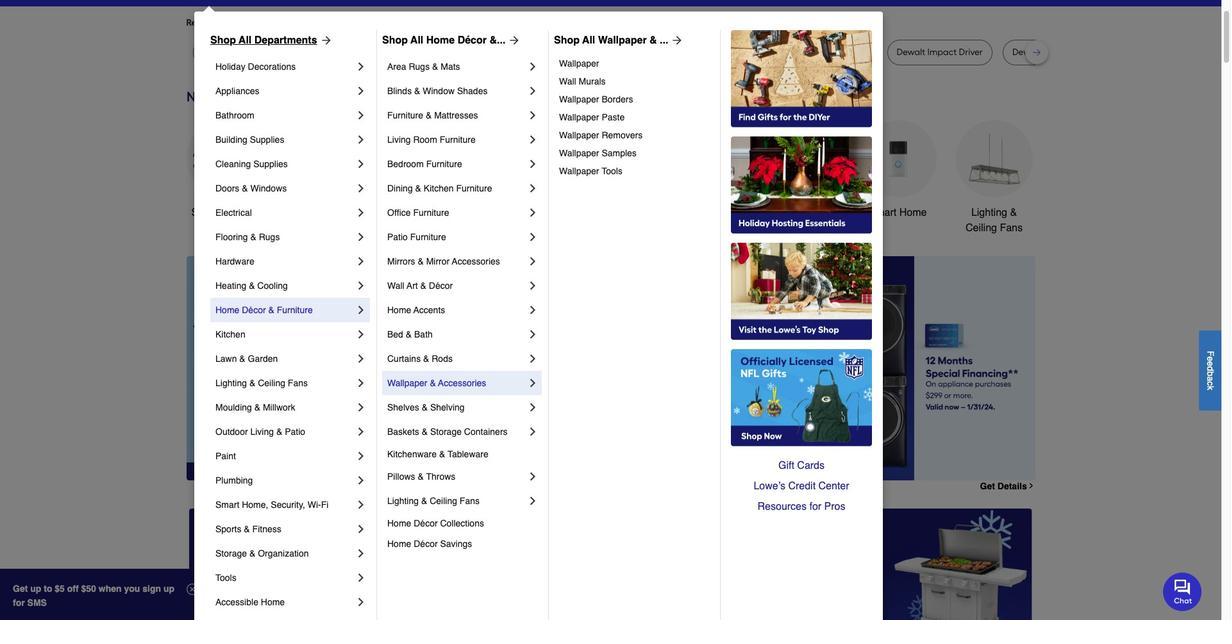 Task type: locate. For each thing, give the bounding box(es) containing it.
& inside dining & kitchen furniture link
[[415, 183, 421, 194]]

containers
[[464, 427, 508, 437]]

chevron right image
[[527, 85, 539, 97], [355, 109, 368, 122], [527, 109, 539, 122], [355, 133, 368, 146], [355, 158, 368, 171], [527, 158, 539, 171], [355, 231, 368, 244], [527, 255, 539, 268], [355, 304, 368, 317], [355, 328, 368, 341], [527, 353, 539, 366], [355, 377, 368, 390], [527, 377, 539, 390], [355, 402, 368, 414], [527, 402, 539, 414], [527, 426, 539, 439], [527, 471, 539, 484], [355, 475, 368, 487], [355, 548, 368, 561]]

driver for impact driver
[[844, 47, 868, 58]]

0 horizontal spatial lighting & ceiling fans
[[216, 378, 308, 389]]

curtains
[[387, 354, 421, 364]]

2 horizontal spatial lighting
[[972, 207, 1008, 219]]

mirror
[[426, 257, 450, 267]]

bit for dewalt drill bit set
[[1061, 47, 1071, 58]]

2 vertical spatial ceiling
[[430, 496, 457, 507]]

chevron right image for lighting & ceiling fans
[[355, 377, 368, 390]]

& inside blinds & window shades "link"
[[414, 86, 420, 96]]

2 horizontal spatial bit
[[1061, 47, 1071, 58]]

for left sms
[[13, 598, 25, 609]]

shop up the "impact driver bit"
[[554, 35, 580, 46]]

& inside mirrors & mirror accessories 'link'
[[418, 257, 424, 267]]

accessories inside 'link'
[[452, 257, 500, 267]]

e up b
[[1206, 362, 1216, 367]]

building supplies
[[216, 135, 284, 145]]

dining & kitchen furniture link
[[387, 176, 527, 201]]

wall art & décor link
[[387, 274, 527, 298]]

scroll to item #5 image
[[785, 458, 816, 463]]

0 horizontal spatial bathroom link
[[216, 103, 355, 128]]

smart home, security, wi-fi link
[[216, 493, 355, 518]]

1 horizontal spatial bit
[[569, 47, 579, 58]]

1 horizontal spatial smart
[[870, 207, 897, 219]]

décor left &...
[[458, 35, 487, 46]]

accessories down the curtains & rods link
[[438, 378, 486, 389]]

0 horizontal spatial get
[[13, 584, 28, 595]]

impact for impact driver bit
[[511, 47, 541, 58]]

0 vertical spatial lighting
[[972, 207, 1008, 219]]

2 horizontal spatial ceiling
[[966, 223, 997, 234]]

tools link
[[379, 121, 456, 221], [216, 566, 355, 591]]

living up 'bedroom'
[[387, 135, 411, 145]]

chevron right image for doors & windows
[[355, 182, 368, 195]]

chevron right image for patio furniture
[[527, 231, 539, 244]]

home décor collections
[[387, 519, 484, 529]]

furniture
[[387, 110, 423, 121], [440, 135, 476, 145], [426, 159, 462, 169], [456, 183, 492, 194], [413, 208, 449, 218], [410, 232, 446, 242], [277, 305, 313, 316]]

wallpaper down wallpaper paste
[[559, 130, 599, 140]]

3 bit from the left
[[1061, 47, 1071, 58]]

all right shop
[[218, 207, 229, 219]]

wallpaper
[[598, 35, 647, 46], [559, 58, 599, 69], [559, 94, 599, 105], [559, 112, 599, 123], [559, 130, 599, 140], [559, 148, 599, 158], [559, 166, 599, 176], [387, 378, 428, 389]]

baskets & storage containers
[[387, 427, 508, 437]]

3 driver from the left
[[959, 47, 983, 58]]

get up to 2 free select tools or batteries when you buy 1 with select purchases. image
[[189, 509, 457, 621]]

shop these last-minute gifts. $99 or less. quantities are limited and won't last. image
[[186, 257, 394, 481]]

2 bit from the left
[[569, 47, 579, 58]]

1 vertical spatial rugs
[[259, 232, 280, 242]]

1 horizontal spatial shop
[[382, 35, 408, 46]]

gift cards link
[[731, 456, 872, 477]]

shop down the recommended
[[210, 35, 236, 46]]

0 horizontal spatial kitchen
[[216, 330, 245, 340]]

storage down sports
[[216, 549, 247, 559]]

kitchen up lawn
[[216, 330, 245, 340]]

shop all deals
[[191, 207, 258, 219]]

1 horizontal spatial you
[[417, 17, 432, 28]]

3 dewalt from the left
[[897, 47, 926, 58]]

0 horizontal spatial lighting & ceiling fans link
[[216, 371, 355, 396]]

wallpaper inside wallpaper link
[[559, 58, 599, 69]]

decorations down christmas
[[486, 223, 541, 234]]

outdoor
[[669, 207, 706, 219], [216, 427, 248, 437]]

wall left murals
[[559, 76, 576, 87]]

up left to
[[30, 584, 41, 595]]

0 horizontal spatial decorations
[[248, 62, 296, 72]]

supplies for building supplies
[[250, 135, 284, 145]]

appliances link
[[216, 79, 355, 103]]

all for departments
[[239, 35, 252, 46]]

accessories down patio furniture link
[[452, 257, 500, 267]]

décor inside the home décor collections link
[[414, 519, 438, 529]]

all down recommended searches for you heading
[[582, 35, 595, 46]]

décor inside home décor & furniture link
[[242, 305, 266, 316]]

0 vertical spatial accessories
[[452, 257, 500, 267]]

recommended searches for you
[[186, 17, 318, 28]]

storage & organization link
[[216, 542, 355, 566]]

wallpaper inside the wallpaper samples link
[[559, 148, 599, 158]]

décor inside home décor savings link
[[414, 539, 438, 550]]

wallpaper inside wallpaper paste link
[[559, 112, 599, 123]]

area rugs & mats link
[[387, 55, 527, 79]]

up right sign in the bottom left of the page
[[164, 584, 174, 595]]

smart
[[870, 207, 897, 219], [216, 500, 239, 511]]

0 horizontal spatial shop
[[210, 35, 236, 46]]

fans
[[1000, 223, 1023, 234], [288, 378, 308, 389], [460, 496, 480, 507]]

décor up the home décor savings in the bottom left of the page
[[414, 519, 438, 529]]

office furniture link
[[387, 201, 527, 225]]

0 vertical spatial lighting & ceiling fans
[[966, 207, 1023, 234]]

0 horizontal spatial driver
[[543, 47, 567, 58]]

1 horizontal spatial living
[[387, 135, 411, 145]]

chevron right image for outdoor living & patio
[[355, 426, 368, 439]]

& inside moulding & millwork 'link'
[[254, 403, 260, 413]]

0 vertical spatial ceiling
[[966, 223, 997, 234]]

0 horizontal spatial tools link
[[216, 566, 355, 591]]

0 vertical spatial outdoor
[[669, 207, 706, 219]]

wallpaper for wallpaper paste
[[559, 112, 599, 123]]

storage up kitchenware & tableware
[[430, 427, 462, 437]]

pillows & throws
[[387, 472, 456, 482]]

& inside doors & windows link
[[242, 183, 248, 194]]

1 vertical spatial bathroom
[[780, 207, 824, 219]]

& inside outdoor tools & equipment
[[736, 207, 743, 219]]

1 you from the left
[[303, 17, 318, 28]]

1 drill from the left
[[368, 47, 383, 58]]

1 horizontal spatial ceiling
[[430, 496, 457, 507]]

1 up from the left
[[30, 584, 41, 595]]

1 horizontal spatial impact
[[812, 47, 841, 58]]

2 vertical spatial lighting & ceiling fans
[[387, 496, 480, 507]]

paint
[[216, 452, 236, 462]]

1 dewalt from the left
[[337, 47, 366, 58]]

chat invite button image
[[1164, 573, 1203, 612]]

2 dewalt from the left
[[737, 47, 765, 58]]

bit left set on the right top of the page
[[1061, 47, 1071, 58]]

0 horizontal spatial storage
[[216, 549, 247, 559]]

chevron right image for curtains & rods
[[527, 353, 539, 366]]

dewalt for dewalt drill bit set
[[1013, 47, 1041, 58]]

wallpaper borders link
[[559, 90, 711, 108]]

0 horizontal spatial lighting
[[216, 378, 247, 389]]

e
[[1206, 357, 1216, 362], [1206, 362, 1216, 367]]

all down recommended searches for you
[[239, 35, 252, 46]]

0 horizontal spatial arrow right image
[[506, 34, 521, 47]]

drill for dewalt drill bit
[[368, 47, 383, 58]]

pillows & throws link
[[387, 465, 527, 489]]

0 horizontal spatial living
[[250, 427, 274, 437]]

0 vertical spatial rugs
[[409, 62, 430, 72]]

1 horizontal spatial wall
[[559, 76, 576, 87]]

décor down heating & cooling
[[242, 305, 266, 316]]

get left details
[[980, 482, 995, 492]]

outdoor for outdoor tools & equipment
[[669, 207, 706, 219]]

1 vertical spatial outdoor
[[216, 427, 248, 437]]

0 vertical spatial get
[[980, 482, 995, 492]]

scroll to item #4 image
[[754, 458, 785, 463]]

1 horizontal spatial get
[[980, 482, 995, 492]]

4 dewalt from the left
[[1013, 47, 1041, 58]]

0 horizontal spatial bit
[[385, 47, 396, 58]]

2 horizontal spatial drill
[[1043, 47, 1059, 58]]

bit for dewalt drill bit
[[385, 47, 396, 58]]

1 vertical spatial ceiling
[[258, 378, 285, 389]]

chevron right image for smart home, security, wi-fi
[[355, 499, 368, 512]]

chevron right image for wall art & décor
[[527, 280, 539, 292]]

bit up area
[[385, 47, 396, 58]]

wallpaper down wall murals at left top
[[559, 94, 599, 105]]

0 horizontal spatial impact
[[511, 47, 541, 58]]

fi
[[321, 500, 329, 511]]

all up area rugs & mats
[[411, 35, 424, 46]]

1 horizontal spatial storage
[[430, 427, 462, 437]]

1 driver from the left
[[543, 47, 567, 58]]

wallpaper inside wallpaper & accessories link
[[387, 378, 428, 389]]

wallpaper for wallpaper
[[559, 58, 599, 69]]

find gifts for the diyer. image
[[731, 30, 872, 128]]

2 vertical spatial lighting
[[387, 496, 419, 507]]

wallpaper inside wallpaper borders link
[[559, 94, 599, 105]]

kitchen down bedroom furniture
[[424, 183, 454, 194]]

impact for impact driver
[[812, 47, 841, 58]]

wallpaper for wallpaper & accessories
[[387, 378, 428, 389]]

recommended searches for you heading
[[186, 17, 1036, 30]]

arrow right image inside 'shop all home décor &...' link
[[506, 34, 521, 47]]

heating & cooling
[[216, 281, 288, 291]]

shop for shop all wallpaper & ...
[[554, 35, 580, 46]]

up
[[30, 584, 41, 595], [164, 584, 174, 595]]

wallpaper inside wallpaper tools link
[[559, 166, 599, 176]]

smart home link
[[860, 121, 937, 221]]

décor for home décor collections
[[414, 519, 438, 529]]

0 horizontal spatial bathroom
[[216, 110, 254, 121]]

lighting & ceiling fans link for lighting & ceiling fans chevron right image
[[387, 489, 527, 514]]

chevron right image for moulding & millwork
[[355, 402, 368, 414]]

wall for wall murals
[[559, 76, 576, 87]]

supplies up windows
[[253, 159, 288, 169]]

appliances
[[216, 86, 259, 96]]

& inside lawn & garden link
[[239, 354, 245, 364]]

wallpaper inside wallpaper removers link
[[559, 130, 599, 140]]

0 vertical spatial lighting & ceiling fans link
[[956, 121, 1033, 236]]

organization
[[258, 549, 309, 559]]

0 horizontal spatial outdoor
[[216, 427, 248, 437]]

rugs right area
[[409, 62, 430, 72]]

furniture up dining & kitchen furniture
[[426, 159, 462, 169]]

1 impact from the left
[[511, 47, 541, 58]]

wallpaper down recommended searches for you heading
[[598, 35, 647, 46]]

2 e from the top
[[1206, 362, 1216, 367]]

0 vertical spatial patio
[[387, 232, 408, 242]]

patio up the paint link
[[285, 427, 305, 437]]

1 horizontal spatial lighting & ceiling fans
[[387, 496, 480, 507]]

hardware
[[216, 257, 254, 267]]

ceiling for chevron right icon corresponding to lighting & ceiling fans
[[258, 378, 285, 389]]

decorations down the shop all departments link
[[248, 62, 296, 72]]

outdoor living & patio link
[[216, 420, 355, 445]]

wallpaper link
[[559, 55, 711, 72]]

bit
[[385, 47, 396, 58], [569, 47, 579, 58], [1061, 47, 1071, 58]]

throws
[[426, 472, 456, 482]]

wallpaper borders
[[559, 94, 633, 105]]

1 horizontal spatial decorations
[[486, 223, 541, 234]]

furniture down heating & cooling link
[[277, 305, 313, 316]]

home accents
[[387, 305, 445, 316]]

rugs down electrical link
[[259, 232, 280, 242]]

get inside get up to $5 off $50 when you sign up for sms
[[13, 584, 28, 595]]

chevron right image for dining & kitchen furniture
[[527, 182, 539, 195]]

savings
[[440, 539, 472, 550]]

1 vertical spatial supplies
[[253, 159, 288, 169]]

chevron right image for cleaning supplies
[[355, 158, 368, 171]]

arrow right image
[[506, 34, 521, 47], [669, 34, 684, 47], [1012, 369, 1025, 382]]

windows
[[250, 183, 287, 194]]

outdoor inside outdoor tools & equipment
[[669, 207, 706, 219]]

1 horizontal spatial drill
[[767, 47, 783, 58]]

& inside pillows & throws link
[[418, 472, 424, 482]]

1 horizontal spatial fans
[[460, 496, 480, 507]]

& inside baskets & storage containers link
[[422, 427, 428, 437]]

tools up equipment
[[709, 207, 733, 219]]

1 vertical spatial get
[[13, 584, 28, 595]]

outdoor down moulding
[[216, 427, 248, 437]]

a
[[1206, 377, 1216, 382]]

chevron right image for holiday decorations
[[355, 60, 368, 73]]

window
[[423, 86, 455, 96]]

chevron right image for sports & fitness
[[355, 523, 368, 536]]

1 vertical spatial smart
[[216, 500, 239, 511]]

heating
[[216, 281, 246, 291]]

0 vertical spatial smart
[[870, 207, 897, 219]]

dining & kitchen furniture
[[387, 183, 492, 194]]

1 horizontal spatial arrow right image
[[669, 34, 684, 47]]

2 vertical spatial lighting & ceiling fans link
[[387, 489, 527, 514]]

chevron right image for heating & cooling
[[355, 280, 368, 292]]

1 horizontal spatial rugs
[[409, 62, 430, 72]]

home décor & furniture
[[216, 305, 313, 316]]

impact driver
[[812, 47, 868, 58]]

0 vertical spatial tools link
[[379, 121, 456, 221]]

lighting & ceiling fans for chevron right icon corresponding to lighting & ceiling fans
[[216, 378, 308, 389]]

décor down home décor collections
[[414, 539, 438, 550]]

shop down more suggestions for you link at left
[[382, 35, 408, 46]]

paint link
[[216, 445, 355, 469]]

1 vertical spatial lighting & ceiling fans link
[[216, 371, 355, 396]]

arrow right image for shop all home décor &...
[[506, 34, 521, 47]]

3 drill from the left
[[1043, 47, 1059, 58]]

1 vertical spatial patio
[[285, 427, 305, 437]]

get details
[[980, 482, 1027, 492]]

& inside sports & fitness link
[[244, 525, 250, 535]]

e up d
[[1206, 357, 1216, 362]]

0 horizontal spatial ceiling
[[258, 378, 285, 389]]

supplies for cleaning supplies
[[253, 159, 288, 169]]

lawn & garden link
[[216, 347, 355, 371]]

shop all wallpaper & ... link
[[554, 33, 684, 48]]

decorations for holiday
[[248, 62, 296, 72]]

tools inside outdoor tools & equipment
[[709, 207, 733, 219]]

patio furniture
[[387, 232, 446, 242]]

1 horizontal spatial outdoor
[[669, 207, 706, 219]]

1 bit from the left
[[385, 47, 396, 58]]

décor
[[458, 35, 487, 46], [429, 281, 453, 291], [242, 305, 266, 316], [414, 519, 438, 529], [414, 539, 438, 550]]

1 horizontal spatial lighting
[[387, 496, 419, 507]]

bit up wall murals at left top
[[569, 47, 579, 58]]

shop
[[210, 35, 236, 46], [382, 35, 408, 46], [554, 35, 580, 46]]

get for get up to $5 off $50 when you sign up for sms
[[13, 584, 28, 595]]

fitness
[[252, 525, 281, 535]]

home accents link
[[387, 298, 527, 323]]

1 shop from the left
[[210, 35, 236, 46]]

new deals every day during 25 days of deals image
[[186, 86, 1036, 107]]

2 horizontal spatial driver
[[959, 47, 983, 58]]

decorations for christmas
[[486, 223, 541, 234]]

0 vertical spatial supplies
[[250, 135, 284, 145]]

2 horizontal spatial shop
[[554, 35, 580, 46]]

wallpaper for wallpaper borders
[[559, 94, 599, 105]]

1 horizontal spatial up
[[164, 584, 174, 595]]

arrow right image inside shop all wallpaper & ... link
[[669, 34, 684, 47]]

lowe's credit center link
[[731, 477, 872, 497]]

0 vertical spatial fans
[[1000, 223, 1023, 234]]

1 vertical spatial storage
[[216, 549, 247, 559]]

chevron right image for lawn & garden
[[355, 353, 368, 366]]

0 horizontal spatial fans
[[288, 378, 308, 389]]

you up "shop all home décor &..."
[[417, 17, 432, 28]]

2 shop from the left
[[382, 35, 408, 46]]

bed & bath link
[[387, 323, 527, 347]]

chevron right image for shelves & shelving
[[527, 402, 539, 414]]

chevron right image for hardware
[[355, 255, 368, 268]]

wallpaper up wallpaper tools
[[559, 148, 599, 158]]

0 horizontal spatial patio
[[285, 427, 305, 437]]

for up departments
[[290, 17, 301, 28]]

bedroom
[[387, 159, 424, 169]]

0 horizontal spatial rugs
[[259, 232, 280, 242]]

chevron right image for office furniture
[[527, 207, 539, 219]]

& inside shelves & shelving link
[[422, 403, 428, 413]]

home
[[426, 35, 455, 46], [900, 207, 927, 219], [216, 305, 239, 316], [387, 305, 411, 316], [387, 519, 411, 529], [387, 539, 411, 550], [261, 598, 285, 608]]

0 horizontal spatial you
[[303, 17, 318, 28]]

1 vertical spatial wall
[[387, 281, 405, 291]]

shop all departments link
[[210, 33, 333, 48]]

chevron right image for living room furniture
[[527, 133, 539, 146]]

f e e d b a c k button
[[1199, 331, 1222, 411]]

...
[[660, 35, 669, 46]]

lowe's
[[754, 481, 786, 493]]

doors & windows link
[[216, 176, 355, 201]]

& inside bed & bath link
[[406, 330, 412, 340]]

shelves & shelving link
[[387, 396, 527, 420]]

chevron right image
[[355, 60, 368, 73], [527, 60, 539, 73], [355, 85, 368, 97], [527, 133, 539, 146], [355, 182, 368, 195], [527, 182, 539, 195], [355, 207, 368, 219], [527, 207, 539, 219], [527, 231, 539, 244], [355, 255, 368, 268], [355, 280, 368, 292], [527, 280, 539, 292], [527, 304, 539, 317], [527, 328, 539, 341], [355, 353, 368, 366], [355, 426, 368, 439], [355, 450, 368, 463], [1027, 483, 1036, 491], [527, 495, 539, 508], [355, 499, 368, 512], [355, 523, 368, 536], [355, 572, 368, 585], [355, 597, 368, 609]]

living down moulding & millwork
[[250, 427, 274, 437]]

0 vertical spatial decorations
[[248, 62, 296, 72]]

2 driver from the left
[[844, 47, 868, 58]]

driver
[[543, 47, 567, 58], [844, 47, 868, 58], [959, 47, 983, 58]]

1 vertical spatial kitchen
[[216, 330, 245, 340]]

2 drill from the left
[[767, 47, 783, 58]]

0 horizontal spatial wall
[[387, 281, 405, 291]]

chevron right image for flooring & rugs
[[355, 231, 368, 244]]

wall murals link
[[559, 72, 711, 90]]

cards
[[797, 461, 825, 472]]

1 horizontal spatial lighting & ceiling fans link
[[387, 489, 527, 514]]

wallpaper down curtains
[[387, 378, 428, 389]]

chevron right image inside get details link
[[1027, 483, 1036, 491]]

None search field
[[478, 0, 828, 8]]

you inside more suggestions for you link
[[417, 17, 432, 28]]

off
[[67, 584, 79, 595]]

shop all deals link
[[186, 121, 263, 221]]

2 impact from the left
[[812, 47, 841, 58]]

wall art & décor
[[387, 281, 453, 291]]

patio down 'office'
[[387, 232, 408, 242]]

3 shop from the left
[[554, 35, 580, 46]]

wallpaper down wallpaper borders
[[559, 112, 599, 123]]

you for more suggestions for you
[[417, 17, 432, 28]]

outdoor up equipment
[[669, 207, 706, 219]]

you up arrow right icon
[[303, 17, 318, 28]]

supplies up cleaning supplies
[[250, 135, 284, 145]]

wallpaper down wallpaper samples in the top of the page
[[559, 166, 599, 176]]

& inside home décor & furniture link
[[268, 305, 274, 316]]

for
[[290, 17, 301, 28], [404, 17, 415, 28], [810, 502, 822, 513], [13, 598, 25, 609]]

0 vertical spatial wall
[[559, 76, 576, 87]]

flooring
[[216, 232, 248, 242]]

drill for dewalt drill bit set
[[1043, 47, 1059, 58]]

blinds
[[387, 86, 412, 96]]

2 you from the left
[[417, 17, 432, 28]]

get up sms
[[13, 584, 28, 595]]

0 horizontal spatial drill
[[368, 47, 383, 58]]

décor down mirrors & mirror accessories
[[429, 281, 453, 291]]

wallpaper for wallpaper samples
[[559, 148, 599, 158]]

wall left "art"
[[387, 281, 405, 291]]

0 horizontal spatial smart
[[216, 500, 239, 511]]

for left pros
[[810, 502, 822, 513]]

officially licensed n f l gifts. shop now. image
[[731, 350, 872, 447]]

wallpaper up wall murals at left top
[[559, 58, 599, 69]]

0 vertical spatial kitchen
[[424, 183, 454, 194]]

wall murals
[[559, 76, 606, 87]]

1 vertical spatial decorations
[[486, 223, 541, 234]]



Task type: vqa. For each thing, say whether or not it's contained in the screenshot.
2nd "up" from the right
yes



Task type: describe. For each thing, give the bounding box(es) containing it.
room
[[413, 135, 437, 145]]

all for home
[[411, 35, 424, 46]]

borders
[[602, 94, 633, 105]]

wall for wall art & décor
[[387, 281, 405, 291]]

& inside furniture & mattresses link
[[426, 110, 432, 121]]

holiday
[[216, 62, 245, 72]]

1 horizontal spatial patio
[[387, 232, 408, 242]]

1 horizontal spatial bathroom link
[[764, 121, 841, 221]]

décor inside 'shop all home décor &...' link
[[458, 35, 487, 46]]

chevron right image for wallpaper & accessories
[[527, 377, 539, 390]]

décor for home décor savings
[[414, 539, 438, 550]]

dewalt for dewalt drill
[[737, 47, 765, 58]]

for right suggestions
[[404, 17, 415, 28]]

chevron right image for mirrors & mirror accessories
[[527, 255, 539, 268]]

blinds & window shades link
[[387, 79, 527, 103]]

chevron right image for home décor & furniture
[[355, 304, 368, 317]]

mirrors
[[387, 257, 415, 267]]

1 e from the top
[[1206, 357, 1216, 362]]

security,
[[271, 500, 305, 511]]

1 horizontal spatial kitchen
[[424, 183, 454, 194]]

furniture up office furniture link
[[456, 183, 492, 194]]

chevron right image for bedroom furniture
[[527, 158, 539, 171]]

shop all home décor &... link
[[382, 33, 521, 48]]

up to 35 percent off select small appliances. image
[[477, 509, 745, 621]]

up to 30 percent off select grills and accessories. image
[[765, 509, 1033, 621]]

get for get details
[[980, 482, 995, 492]]

outdoor tools & equipment
[[669, 207, 743, 234]]

blinds & window shades
[[387, 86, 488, 96]]

dewalt drill bit
[[337, 47, 396, 58]]

décor inside "wall art & décor" link
[[429, 281, 453, 291]]

holiday decorations
[[216, 62, 296, 72]]

chevron right image for lighting & ceiling fans
[[527, 495, 539, 508]]

chevron right image for pillows & throws
[[527, 471, 539, 484]]

patio furniture link
[[387, 225, 527, 250]]

for inside get up to $5 off $50 when you sign up for sms
[[13, 598, 25, 609]]

&...
[[490, 35, 506, 46]]

& inside wallpaper & accessories link
[[430, 378, 436, 389]]

outdoor tools & equipment link
[[667, 121, 744, 236]]

sports & fitness
[[216, 525, 281, 535]]

chevron right image for plumbing
[[355, 475, 368, 487]]

décor for home décor & furniture
[[242, 305, 266, 316]]

home inside accessible home link
[[261, 598, 285, 608]]

& inside heating & cooling link
[[249, 281, 255, 291]]

wallpaper inside shop all wallpaper & ... link
[[598, 35, 647, 46]]

home inside 'home accents' link
[[387, 305, 411, 316]]

building supplies link
[[216, 128, 355, 152]]

chevron right image for furniture & mattresses
[[527, 109, 539, 122]]

wallpaper removers
[[559, 130, 643, 140]]

& inside flooring & rugs link
[[250, 232, 256, 242]]

visit the lowe's toy shop. image
[[731, 243, 872, 341]]

holiday hosting essentials. image
[[731, 137, 872, 234]]

recommended
[[186, 17, 248, 28]]

ceiling for lighting & ceiling fans chevron right image
[[430, 496, 457, 507]]

arrow left image
[[425, 369, 438, 382]]

shop for shop all departments
[[210, 35, 236, 46]]

& inside "wall art & décor" link
[[421, 281, 427, 291]]

dewalt for dewalt drill bit
[[337, 47, 366, 58]]

removers
[[602, 130, 643, 140]]

furniture up mirror
[[410, 232, 446, 242]]

2 up from the left
[[164, 584, 174, 595]]

wallpaper for wallpaper tools
[[559, 166, 599, 176]]

holiday decorations link
[[216, 55, 355, 79]]

chevron right image for accessible home
[[355, 597, 368, 609]]

chevron right image for area rugs & mats
[[527, 60, 539, 73]]

to
[[44, 584, 52, 595]]

chevron right image for baskets & storage containers
[[527, 426, 539, 439]]

wallpaper paste link
[[559, 108, 711, 126]]

moulding & millwork
[[216, 403, 295, 413]]

c
[[1206, 382, 1216, 386]]

paste
[[602, 112, 625, 123]]

shop all departments
[[210, 35, 317, 46]]

moulding
[[216, 403, 252, 413]]

chevron right image for blinds & window shades
[[527, 85, 539, 97]]

bedroom furniture
[[387, 159, 462, 169]]

1 vertical spatial living
[[250, 427, 274, 437]]

mirrors & mirror accessories link
[[387, 250, 527, 274]]

tools up patio furniture in the left top of the page
[[405, 207, 429, 219]]

more suggestions for you
[[328, 17, 432, 28]]

home décor savings
[[387, 539, 472, 550]]

cleaning
[[216, 159, 251, 169]]

driver for impact driver bit
[[543, 47, 567, 58]]

accessible
[[216, 598, 258, 608]]

lighting & ceiling fans for lighting & ceiling fans chevron right image
[[387, 496, 480, 507]]

gift cards
[[779, 461, 825, 472]]

wallpaper & accessories link
[[387, 371, 527, 396]]

shop for shop all home décor &...
[[382, 35, 408, 46]]

& inside the storage & organization link
[[249, 549, 255, 559]]

1 vertical spatial accessories
[[438, 378, 486, 389]]

sign
[[143, 584, 161, 595]]

smart for smart home
[[870, 207, 897, 219]]

sports & fitness link
[[216, 518, 355, 542]]

2 vertical spatial fans
[[460, 496, 480, 507]]

shelves & shelving
[[387, 403, 465, 413]]

living room furniture
[[387, 135, 476, 145]]

& inside the curtains & rods link
[[423, 354, 429, 364]]

arrow right image for shop all wallpaper & ...
[[669, 34, 684, 47]]

shop all home décor &...
[[382, 35, 506, 46]]

chevron right image for home accents
[[527, 304, 539, 317]]

you for recommended searches for you
[[303, 17, 318, 28]]

2 horizontal spatial fans
[[1000, 223, 1023, 234]]

0 vertical spatial storage
[[430, 427, 462, 437]]

pillows
[[387, 472, 415, 482]]

home inside 'shop all home décor &...' link
[[426, 35, 455, 46]]

scroll to item #2 image
[[693, 458, 724, 463]]

1 vertical spatial fans
[[288, 378, 308, 389]]

flooring & rugs
[[216, 232, 280, 242]]

more suggestions for you link
[[328, 17, 442, 30]]

chevron right image for storage & organization
[[355, 548, 368, 561]]

cooling
[[257, 281, 288, 291]]

furniture down blinds
[[387, 110, 423, 121]]

rods
[[432, 354, 453, 364]]

2 horizontal spatial arrow right image
[[1012, 369, 1025, 382]]

smart home
[[870, 207, 927, 219]]

christmas decorations link
[[475, 121, 552, 236]]

home décor savings link
[[387, 534, 539, 555]]

building
[[216, 135, 247, 145]]

wallpaper samples link
[[559, 144, 711, 162]]

details
[[998, 482, 1027, 492]]

all for wallpaper
[[582, 35, 595, 46]]

tableware
[[448, 450, 489, 460]]

living room furniture link
[[387, 128, 527, 152]]

& inside the area rugs & mats link
[[432, 62, 438, 72]]

shop
[[191, 207, 215, 219]]

electrical link
[[216, 201, 355, 225]]

bath
[[414, 330, 433, 340]]

accessible home
[[216, 598, 285, 608]]

shelving
[[430, 403, 465, 413]]

heating & cooling link
[[216, 274, 355, 298]]

1 vertical spatial lighting
[[216, 378, 247, 389]]

accessible home link
[[216, 591, 355, 615]]

all for deals
[[218, 207, 229, 219]]

chevron right image for tools
[[355, 572, 368, 585]]

dewalt drill bit set
[[1013, 47, 1087, 58]]

1 horizontal spatial bathroom
[[780, 207, 824, 219]]

& inside shop all wallpaper & ... link
[[650, 35, 657, 46]]

mirrors & mirror accessories
[[387, 257, 500, 267]]

3 impact from the left
[[928, 47, 957, 58]]

chevron right image for kitchen
[[355, 328, 368, 341]]

home inside home décor & furniture link
[[216, 305, 239, 316]]

chevron right image for paint
[[355, 450, 368, 463]]

credit
[[789, 481, 816, 493]]

bit for impact driver bit
[[569, 47, 579, 58]]

1 vertical spatial tools link
[[216, 566, 355, 591]]

dining
[[387, 183, 413, 194]]

dewalt impact driver
[[897, 47, 983, 58]]

2 horizontal spatial lighting & ceiling fans link
[[956, 121, 1033, 236]]

art
[[407, 281, 418, 291]]

home inside the smart home link
[[900, 207, 927, 219]]

chevron right image for electrical
[[355, 207, 368, 219]]

samples
[[602, 148, 637, 158]]

get up to $5 off $50 when you sign up for sms
[[13, 584, 174, 609]]

get details link
[[980, 482, 1036, 492]]

chevron right image for bathroom
[[355, 109, 368, 122]]

0 vertical spatial living
[[387, 135, 411, 145]]

center
[[819, 481, 850, 493]]

curtains & rods
[[387, 354, 453, 364]]

& inside outdoor living & patio link
[[276, 427, 282, 437]]

home inside home décor savings link
[[387, 539, 411, 550]]

flooring & rugs link
[[216, 225, 355, 250]]

chevron right image for building supplies
[[355, 133, 368, 146]]

furniture down dining & kitchen furniture
[[413, 208, 449, 218]]

set
[[1073, 47, 1087, 58]]

tools up accessible
[[216, 573, 236, 584]]

k
[[1206, 386, 1216, 391]]

wallpaper & accessories
[[387, 378, 486, 389]]

dewalt for dewalt impact driver
[[897, 47, 926, 58]]

gift
[[779, 461, 795, 472]]

equipment
[[681, 223, 730, 234]]

up to 30 percent off select major appliances. plus, save up to an extra $750 on major appliances. image
[[414, 257, 1036, 481]]

smart for smart home, security, wi-fi
[[216, 500, 239, 511]]

bed & bath
[[387, 330, 433, 340]]

outdoor for outdoor living & patio
[[216, 427, 248, 437]]

tools down samples
[[602, 166, 623, 176]]

suggestions
[[351, 17, 402, 28]]

1 horizontal spatial tools link
[[379, 121, 456, 221]]

chevron right image for appliances
[[355, 85, 368, 97]]

0 vertical spatial bathroom
[[216, 110, 254, 121]]

lighting & ceiling fans link for chevron right icon corresponding to lighting & ceiling fans
[[216, 371, 355, 396]]

arrow right image
[[317, 34, 333, 47]]

furniture & mattresses
[[387, 110, 478, 121]]

when
[[99, 584, 122, 595]]

furniture up bedroom furniture link
[[440, 135, 476, 145]]

ceiling inside the lighting & ceiling fans
[[966, 223, 997, 234]]

wallpaper for wallpaper removers
[[559, 130, 599, 140]]

chevron right image for bed & bath
[[527, 328, 539, 341]]

office
[[387, 208, 411, 218]]

drill for dewalt drill
[[767, 47, 783, 58]]

& inside kitchenware & tableware link
[[439, 450, 445, 460]]



